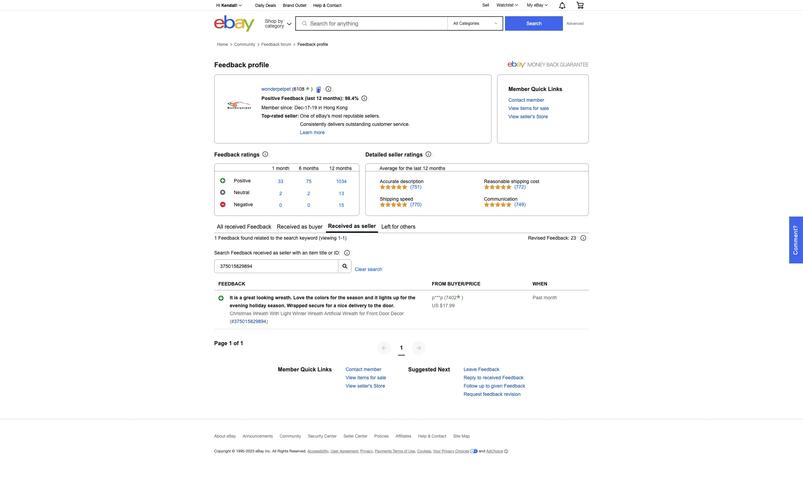 Task type: locate. For each thing, give the bounding box(es) containing it.
0 horizontal spatial received
[[277, 224, 300, 230]]

season.
[[268, 303, 286, 309]]

12 right last on the top right of page
[[423, 166, 428, 171]]

received down related on the left of page
[[254, 250, 272, 256]]

1 horizontal spatial 0
[[308, 203, 310, 208]]

1 horizontal spatial 2 button
[[308, 191, 310, 196]]

1 vertical spatial up
[[479, 384, 485, 389]]

as inside button
[[302, 224, 307, 230]]

revised feedback: 23
[[528, 236, 577, 241]]

0 vertical spatial community
[[234, 42, 255, 47]]

past month element
[[533, 295, 558, 301]]

center right seller
[[355, 434, 368, 439]]

0 horizontal spatial 0
[[280, 203, 282, 208]]

2 button down 75 button
[[308, 191, 310, 196]]

seller center link
[[344, 434, 375, 442]]

1 inside button
[[400, 345, 403, 351]]

0 horizontal spatial up
[[393, 295, 399, 301]]

$17.99
[[440, 303, 455, 309]]

a left nice
[[334, 303, 336, 309]]

(751) button
[[411, 184, 422, 190]]

1 , from the left
[[329, 450, 330, 454]]

detailed seller ratings
[[366, 152, 423, 158]]

sale for the bottommost view items for sale link
[[378, 375, 386, 381]]

search down 'received as buyer' button
[[284, 236, 299, 241]]

0 vertical spatial community link
[[234, 42, 255, 47]]

community up the "feedback profile page for wonderpetpet" element
[[234, 42, 255, 47]]

us
[[432, 303, 439, 309]]

member for view items for sale link to the right
[[509, 86, 530, 92]]

1 horizontal spatial privacy
[[442, 450, 455, 454]]

2 ratings from the left
[[405, 152, 423, 158]]

of right the one
[[311, 113, 315, 119]]

view seller's store link for view items for sale link to the right
[[509, 114, 548, 119]]

community link up reserved. in the left bottom of the page
[[280, 434, 308, 442]]

nice
[[338, 303, 348, 309]]

center for security center
[[325, 434, 337, 439]]

received up found
[[225, 224, 246, 230]]

1 horizontal spatial help & contact link
[[419, 434, 454, 442]]

items for the bottommost view items for sale link
[[358, 375, 369, 381]]

1 horizontal spatial quick
[[532, 86, 547, 92]]

left for others button
[[380, 222, 418, 233]]

love
[[294, 295, 305, 301]]

wreath down secure
[[308, 311, 324, 317]]

2 vertical spatial member
[[278, 367, 299, 373]]

the right love
[[306, 295, 313, 301]]

1 2 from the left
[[280, 191, 282, 196]]

positive for positive feedback (last 12 months): 98.4%
[[262, 95, 280, 101]]

0 horizontal spatial months
[[303, 166, 319, 171]]

months up the 1034 button
[[336, 166, 352, 171]]

shipping speed
[[380, 196, 414, 202]]

community up reserved. in the left bottom of the page
[[280, 434, 301, 439]]

0 horizontal spatial feedback profile
[[214, 61, 269, 69]]

feedback profile down home link on the left top of page
[[214, 61, 269, 69]]

up right follow
[[479, 384, 485, 389]]

751 ratings received on accurate description. click to check average rating. element
[[411, 184, 422, 190]]

0 vertical spatial feedback profile
[[298, 42, 328, 47]]

0 horizontal spatial member quick links
[[278, 367, 332, 373]]

12 down click to go to wonderpetpet ebay store image
[[316, 95, 322, 101]]

1 vertical spatial help & contact link
[[419, 434, 454, 442]]

and left adchoice
[[479, 450, 486, 454]]

help up cookies link
[[419, 434, 427, 439]]

from buyer/price element
[[432, 281, 481, 287]]

detailed
[[366, 152, 387, 158]]

1 horizontal spatial help & contact
[[419, 434, 447, 439]]

received inside button
[[277, 224, 300, 230]]

brand outlet
[[283, 3, 307, 8]]

0 vertical spatial items
[[521, 106, 532, 111]]

ebay money back guarantee policy image
[[508, 60, 589, 68]]

feedback profile
[[298, 42, 328, 47], [214, 61, 269, 69]]

your
[[433, 450, 441, 454]]

2 horizontal spatial of
[[404, 450, 408, 454]]

, left privacy link at the left bottom of page
[[358, 450, 360, 454]]

0 horizontal spatial 2 button
[[280, 191, 282, 196]]

0 vertical spatial help & contact
[[314, 3, 342, 8]]

( right the wonderpetpet
[[292, 86, 294, 92]]

2 horizontal spatial received
[[483, 375, 501, 381]]

1 navigation
[[378, 341, 426, 356]]

left
[[382, 224, 391, 230]]

0 horizontal spatial quick
[[301, 367, 316, 373]]

0 horizontal spatial contact member link
[[346, 367, 382, 373]]

is
[[234, 295, 238, 301]]

0 vertical spatial member quick links
[[509, 86, 563, 92]]

1 horizontal spatial member
[[527, 97, 545, 103]]

community link up the "feedback profile page for wonderpetpet" element
[[234, 42, 255, 47]]

wreath down holiday
[[253, 311, 269, 317]]

profile
[[317, 42, 328, 47], [248, 61, 269, 69]]

4 , from the left
[[415, 450, 416, 454]]

0 horizontal spatial positive
[[234, 178, 251, 184]]

received
[[225, 224, 246, 230], [254, 250, 272, 256], [483, 375, 501, 381]]

(#
[[230, 319, 234, 325]]

2 for 2nd "2" button
[[308, 191, 310, 196]]

more
[[314, 130, 325, 135]]

as for seller
[[354, 223, 360, 229]]

1 vertical spatial links
[[318, 367, 332, 373]]

privacy down seller center link
[[361, 450, 373, 454]]

as inside button
[[354, 223, 360, 229]]

, left "user"
[[329, 450, 330, 454]]

0 horizontal spatial all
[[217, 224, 223, 230]]

1 horizontal spatial seller
[[362, 223, 376, 229]]

cost
[[531, 179, 540, 184]]

christmas wreath with light winter wreath artificial wreath for front door decor (#
[[230, 311, 404, 325]]

375015829894 )
[[234, 319, 268, 325]]

2 down 75 button
[[308, 191, 310, 196]]

e.g. Vintage 1970's Gibson Guitars text field
[[214, 260, 339, 273]]

ebay
[[534, 3, 544, 8], [227, 434, 236, 439], [256, 450, 264, 454]]

leave feedback reply to received feedback follow up to given feedback request feedback revision
[[464, 367, 526, 397]]

received
[[328, 223, 353, 229], [277, 224, 300, 230]]

ebay left the inc.
[[256, 450, 264, 454]]

1 vertical spatial ebay
[[227, 434, 236, 439]]

description
[[401, 179, 424, 184]]

1 horizontal spatial links
[[549, 86, 563, 92]]

1 horizontal spatial search
[[368, 267, 383, 272]]

0 vertical spatial positive
[[262, 95, 280, 101]]

0 vertical spatial contact member view items for sale view seller's store
[[509, 97, 549, 119]]

to inside it is a great looking wreath.  love the colors for the season and it lights up for the evening holiday season.  wrapped secure for a nice delivery to the door.
[[368, 303, 373, 309]]

& right outlet
[[323, 3, 326, 8]]

consistently
[[300, 121, 327, 127]]

contact inside account navigation
[[327, 3, 342, 8]]

about ebay
[[214, 434, 236, 439]]

help & contact up the your
[[419, 434, 447, 439]]

about ebay link
[[214, 434, 243, 442]]

0 vertical spatial help & contact link
[[314, 2, 342, 10]]

1 horizontal spatial all
[[273, 450, 277, 454]]

, left cookies link
[[415, 450, 416, 454]]

cookies
[[418, 450, 431, 454]]

accessibility
[[308, 450, 329, 454]]

1 horizontal spatial as
[[302, 224, 307, 230]]

received inside leave feedback reply to received feedback follow up to given feedback request feedback revision
[[483, 375, 501, 381]]

ebay right about
[[227, 434, 236, 439]]

when element
[[533, 281, 548, 287]]

0 vertical spatial quick
[[532, 86, 547, 92]]

( right feedback left by buyer. element
[[445, 295, 446, 301]]

0 button down 33
[[280, 203, 282, 208]]

0 vertical spatial )
[[311, 86, 314, 92]]

and inside it is a great looking wreath.  love the colors for the season and it lights up for the evening holiday season.  wrapped secure for a nice delivery to the door.
[[365, 295, 374, 301]]

up right lights
[[393, 295, 399, 301]]

1 wreath from the left
[[253, 311, 269, 317]]

received up 1 feedback found related to the search keyword (viewing 1-1)
[[277, 224, 300, 230]]

help & contact link
[[314, 2, 342, 10], [419, 434, 454, 442]]

adchoice link
[[487, 450, 508, 454]]

of right page
[[234, 341, 239, 347]]

0 down 33
[[280, 203, 282, 208]]

positive down "wonderpetpet" link
[[262, 95, 280, 101]]

month up 33
[[276, 166, 290, 171]]

received up follow up to given feedback link
[[483, 375, 501, 381]]

negative
[[234, 202, 253, 208]]

feedback forum link
[[262, 42, 292, 47]]

positive feedback (last 12 months): 98.4%
[[262, 95, 359, 101]]

1 horizontal spatial received
[[328, 223, 353, 229]]

0 up "buyer"
[[308, 203, 310, 208]]

clear search button
[[355, 267, 383, 272]]

1 horizontal spatial center
[[355, 434, 368, 439]]

member quick links
[[509, 86, 563, 92], [278, 367, 332, 373]]

2 months from the left
[[336, 166, 352, 171]]

all inside button
[[217, 224, 223, 230]]

1 month
[[272, 166, 290, 171]]

0 horizontal spatial and
[[365, 295, 374, 301]]

1 horizontal spatial feedback profile
[[298, 42, 328, 47]]

sale
[[541, 106, 549, 111], [378, 375, 386, 381]]

)
[[311, 86, 314, 92], [462, 295, 463, 301], [266, 319, 268, 325]]

, left payments
[[373, 450, 374, 454]]

copyright © 1995-2023 ebay inc. all rights reserved. accessibility , user agreement , privacy , payments terms of use , cookies , your privacy choices
[[214, 450, 469, 454]]

2 0 button from the left
[[308, 203, 310, 208]]

!
[[237, 3, 238, 8]]

for inside christmas wreath with light winter wreath artificial wreath for front door decor (#
[[360, 311, 365, 317]]

with
[[270, 311, 280, 317]]

1 vertical spatial seller
[[362, 223, 376, 229]]

0 horizontal spatial as
[[273, 250, 278, 256]]

positive for positive
[[234, 178, 251, 184]]

1 horizontal spatial and
[[479, 450, 486, 454]]

reply
[[464, 375, 476, 381]]

0 vertical spatial store
[[537, 114, 548, 119]]

it is a great looking wreath.  love the colors for the season and it lights up for the evening holiday season.  wrapped secure for a nice delivery to the door.
[[230, 295, 416, 309]]

1 vertical spatial contact member link
[[346, 367, 382, 373]]

received up "1-"
[[328, 223, 353, 229]]

(viewing
[[319, 236, 337, 241]]

and left it
[[365, 295, 374, 301]]

1 ratings from the left
[[241, 152, 260, 158]]

months right last on the top right of page
[[430, 166, 446, 171]]

0
[[280, 203, 282, 208], [308, 203, 310, 208]]

1 horizontal spatial ratings
[[405, 152, 423, 158]]

15
[[339, 203, 344, 208]]

1 0 from the left
[[280, 203, 282, 208]]

2 2 button from the left
[[308, 191, 310, 196]]

1034
[[336, 179, 347, 184]]

received inside button
[[328, 223, 353, 229]]

1 horizontal spatial of
[[311, 113, 315, 119]]

0 vertical spatial of
[[311, 113, 315, 119]]

rated
[[272, 113, 284, 119]]

2 button down 33 button
[[280, 191, 282, 196]]

2
[[280, 191, 282, 196], [308, 191, 310, 196]]

0 vertical spatial help
[[314, 3, 322, 8]]

0 vertical spatial ebay
[[534, 3, 544, 8]]

feedback
[[262, 42, 280, 47], [298, 42, 316, 47], [214, 61, 246, 69], [282, 95, 304, 101], [214, 152, 240, 158], [247, 224, 272, 230], [218, 236, 240, 241], [231, 250, 252, 256], [479, 367, 500, 373], [503, 375, 524, 381], [504, 384, 526, 389]]

1 0 button from the left
[[280, 203, 282, 208]]

0 horizontal spatial help & contact
[[314, 3, 342, 8]]

found
[[241, 236, 253, 241]]

2 vertical spatial ebay
[[256, 450, 264, 454]]

1 vertical spatial positive
[[234, 178, 251, 184]]

search right clear
[[368, 267, 383, 272]]

2 down 33 button
[[280, 191, 282, 196]]

learn more link
[[300, 130, 325, 135]]

wreath down delivery
[[343, 311, 358, 317]]

by
[[278, 18, 283, 24]]

1 vertical spatial sale
[[378, 375, 386, 381]]

0 vertical spatial member
[[509, 86, 530, 92]]

feedback profile page for wonderpetpet element
[[214, 61, 269, 69]]

749 ratings received on communication. click to check average rating. element
[[515, 202, 526, 207]]

left for others
[[382, 224, 416, 230]]

1)
[[343, 236, 347, 241]]

payments terms of use link
[[375, 450, 415, 454]]

feedback
[[483, 392, 503, 397]]

1
[[272, 166, 275, 171], [214, 236, 217, 241], [229, 341, 232, 347], [240, 341, 244, 347], [400, 345, 403, 351]]

feedback forum
[[262, 42, 292, 47]]

christmas
[[230, 311, 252, 317]]

month for 1 month
[[276, 166, 290, 171]]

wonderpetpet link
[[262, 86, 291, 93]]

1 vertical spatial community
[[280, 434, 301, 439]]

0 button up "buyer"
[[308, 203, 310, 208]]

request
[[464, 392, 482, 397]]

months right 6
[[303, 166, 319, 171]]

seller left left
[[362, 223, 376, 229]]

1 months from the left
[[303, 166, 319, 171]]

top-
[[262, 113, 272, 119]]

1 vertical spatial &
[[428, 434, 431, 439]]

2 0 from the left
[[308, 203, 310, 208]]

0 horizontal spatial items
[[358, 375, 369, 381]]

1 vertical spatial view seller's store link
[[346, 384, 385, 389]]

1 vertical spatial seller's
[[358, 384, 373, 389]]

affiliates link
[[396, 434, 419, 442]]

all up search
[[217, 224, 223, 230]]

lights
[[379, 295, 392, 301]]

1 horizontal spatial community link
[[280, 434, 308, 442]]

contact member link for view items for sale link to the right
[[509, 97, 545, 103]]

buyer/price
[[448, 281, 481, 287]]

help & contact link up the your
[[419, 434, 454, 442]]

None submit
[[506, 16, 564, 31]]

2 horizontal spatial ebay
[[534, 3, 544, 8]]

,
[[329, 450, 330, 454], [358, 450, 360, 454], [373, 450, 374, 454], [415, 450, 416, 454], [431, 450, 432, 454]]

ebay right my
[[534, 3, 544, 8]]

sale for view items for sale link to the right
[[541, 106, 549, 111]]

feedback element
[[219, 281, 245, 287]]

, left the your
[[431, 450, 432, 454]]

1 vertical spatial member
[[364, 367, 382, 373]]

©
[[232, 450, 235, 454]]

6 months
[[299, 166, 319, 171]]

member quick links for view items for sale link to the right
[[509, 86, 563, 92]]

1 horizontal spatial contact member view items for sale view seller's store
[[509, 97, 549, 119]]

(770) button
[[411, 202, 422, 207]]

ebay inside account navigation
[[534, 3, 544, 8]]

1 horizontal spatial items
[[521, 106, 532, 111]]

feedback profile right forum
[[298, 42, 328, 47]]

770 ratings received on shipping speed. click to check average rating. element
[[411, 202, 422, 207]]

daily deals link
[[256, 2, 276, 10]]

to right related on the left of page
[[271, 236, 275, 241]]

0 horizontal spatial seller
[[280, 250, 291, 256]]

follow
[[464, 384, 478, 389]]

& inside account navigation
[[323, 3, 326, 8]]

2 2 from the left
[[308, 191, 310, 196]]

of
[[311, 113, 315, 119], [234, 341, 239, 347], [404, 450, 408, 454]]

2 horizontal spatial )
[[462, 295, 463, 301]]

0 vertical spatial seller's
[[521, 114, 536, 119]]

my
[[528, 3, 533, 8]]

33
[[278, 179, 284, 184]]

0 horizontal spatial seller's
[[358, 384, 373, 389]]

0 horizontal spatial privacy
[[361, 450, 373, 454]]

sell link
[[480, 3, 493, 7]]

seller up average
[[389, 152, 403, 158]]

0 vertical spatial seller
[[389, 152, 403, 158]]

up inside it is a great looking wreath.  love the colors for the season and it lights up for the evening holiday season.  wrapped secure for a nice delivery to the door.
[[393, 295, 399, 301]]

help & contact link right outlet
[[314, 2, 342, 10]]

seller inside button
[[362, 223, 376, 229]]

center right security
[[325, 434, 337, 439]]

positive up neutral
[[234, 178, 251, 184]]

month right past
[[544, 295, 558, 301]]

revision
[[504, 392, 521, 397]]

0 vertical spatial member
[[527, 97, 545, 103]]

privacy right the your
[[442, 450, 455, 454]]

user agreement link
[[331, 450, 358, 454]]

0 vertical spatial view items for sale link
[[509, 106, 549, 111]]

a right is on the bottom of page
[[240, 295, 242, 301]]

0 horizontal spatial member
[[364, 367, 382, 373]]

0 horizontal spatial &
[[323, 3, 326, 8]]

2 vertical spatial received
[[483, 375, 501, 381]]

1 center from the left
[[325, 434, 337, 439]]

received inside button
[[225, 224, 246, 230]]

forum
[[281, 42, 292, 47]]

0 vertical spatial profile
[[317, 42, 328, 47]]

category
[[265, 23, 284, 28]]

2 center from the left
[[355, 434, 368, 439]]

to left given at the bottom right
[[486, 384, 490, 389]]

0 horizontal spatial community
[[234, 42, 255, 47]]

& up cookies link
[[428, 434, 431, 439]]

to up front at the left
[[368, 303, 373, 309]]

1 2 button from the left
[[280, 191, 282, 196]]

75
[[306, 179, 312, 184]]

12 right 6 months
[[330, 166, 335, 171]]

up inside leave feedback reply to received feedback follow up to given feedback request feedback revision
[[479, 384, 485, 389]]

1 horizontal spatial contact member link
[[509, 97, 545, 103]]

all right the inc.
[[273, 450, 277, 454]]

1 horizontal spatial sale
[[541, 106, 549, 111]]

help & contact right outlet
[[314, 3, 342, 8]]

of left use
[[404, 450, 408, 454]]

2 horizontal spatial 12
[[423, 166, 428, 171]]

help right outlet
[[314, 3, 322, 8]]

past month
[[533, 295, 558, 301]]

seller left 'with'
[[280, 250, 291, 256]]

0 horizontal spatial 12
[[316, 95, 322, 101]]

received for received as buyer
[[277, 224, 300, 230]]

19
[[312, 105, 317, 110]]



Task type: describe. For each thing, give the bounding box(es) containing it.
1 privacy from the left
[[361, 450, 373, 454]]

items for view items for sale link to the right
[[521, 106, 532, 111]]

15 button
[[339, 203, 344, 208]]

3 , from the left
[[373, 450, 374, 454]]

neutral
[[234, 190, 250, 196]]

user profile for wonderpetpet image
[[222, 87, 256, 119]]

adchoice
[[487, 450, 503, 454]]

1 horizontal spatial ebay
[[256, 450, 264, 454]]

view seller's store link for the bottommost view items for sale link
[[346, 384, 385, 389]]

Search for anything text field
[[297, 17, 447, 30]]

site map
[[454, 434, 470, 439]]

member quick links for the bottommost view items for sale link
[[278, 367, 332, 373]]

most
[[332, 113, 342, 119]]

help & contact inside account navigation
[[314, 3, 342, 8]]

inc.
[[265, 450, 271, 454]]

member for view items for sale link to the right
[[527, 97, 545, 103]]

75 button
[[306, 179, 312, 184]]

service.
[[394, 121, 410, 127]]

of inside member since: dec-17-19 in hong kong top-rated seller: one of ebay's most reputable sellers. consistently delivers outstanding customer service. learn more
[[311, 113, 315, 119]]

feedback profile main content
[[214, 39, 804, 408]]

as for buyer
[[302, 224, 307, 230]]

leave feedback link
[[464, 367, 500, 373]]

feedback
[[219, 281, 245, 287]]

ebay for about ebay
[[227, 434, 236, 439]]

security center link
[[308, 434, 344, 442]]

account navigation
[[213, 0, 589, 11]]

0 horizontal spatial a
[[240, 295, 242, 301]]

in
[[319, 105, 322, 110]]

3 wreath from the left
[[343, 311, 358, 317]]

1 vertical spatial view items for sale link
[[346, 375, 386, 381]]

(772)
[[515, 184, 526, 190]]

1 horizontal spatial community
[[280, 434, 301, 439]]

decor
[[391, 311, 404, 317]]

member inside member since: dec-17-19 in hong kong top-rated seller: one of ebay's most reputable sellers. consistently delivers outstanding customer service. learn more
[[262, 105, 279, 110]]

1 vertical spatial community link
[[280, 434, 308, 442]]

winter
[[293, 311, 307, 317]]

6
[[299, 166, 302, 171]]

all received feedback
[[217, 224, 272, 230]]

it
[[230, 295, 233, 301]]

suggested
[[409, 367, 437, 373]]

feedback ratings
[[214, 152, 260, 158]]

772 ratings received on reasonable shipping cost. click to check average rating. element
[[515, 184, 526, 190]]

feedback profile for the "feedback profile page for wonderpetpet" element
[[214, 61, 269, 69]]

1 vertical spatial help & contact
[[419, 434, 447, 439]]

communication
[[484, 196, 518, 202]]

contact member link for the bottommost view items for sale link
[[346, 367, 382, 373]]

to down leave feedback link
[[478, 375, 482, 381]]

reasonable shipping cost
[[484, 179, 540, 184]]

suggested next
[[409, 367, 450, 373]]

related
[[254, 236, 269, 241]]

item
[[309, 250, 318, 256]]

(749)
[[515, 202, 526, 207]]

received as seller button
[[326, 222, 378, 233]]

the up nice
[[338, 295, 346, 301]]

0 horizontal spatial )
[[266, 319, 268, 325]]

0 horizontal spatial of
[[234, 341, 239, 347]]

shop by category banner
[[213, 0, 589, 33]]

evening
[[230, 303, 248, 309]]

1 horizontal spatial &
[[428, 434, 431, 439]]

security
[[308, 434, 323, 439]]

it is a great looking wreath.  love the colors for the season and it lights up for the evening holiday season.  wrapped secure for a nice delivery to the door. element
[[230, 295, 416, 309]]

hong
[[324, 105, 335, 110]]

profile for the "feedback profile page for wonderpetpet" element
[[248, 61, 269, 69]]

feedback score is 6108 element
[[294, 86, 305, 93]]

holiday
[[250, 303, 266, 309]]

for inside button
[[392, 224, 399, 230]]

received as buyer
[[277, 224, 323, 230]]

help inside account navigation
[[314, 3, 322, 8]]

my ebay
[[528, 3, 544, 8]]

us $17.99
[[432, 303, 455, 309]]

ebay for my ebay
[[534, 3, 544, 8]]

it
[[375, 295, 378, 301]]

front
[[367, 311, 378, 317]]

(749) button
[[515, 202, 526, 207]]

month for past month
[[544, 295, 558, 301]]

the down it
[[374, 303, 382, 309]]

2 horizontal spatial seller
[[389, 152, 403, 158]]

(751)
[[411, 184, 422, 190]]

33 button
[[278, 179, 284, 184]]

months for 6 months
[[303, 166, 319, 171]]

5 , from the left
[[431, 450, 432, 454]]

reasonable
[[484, 179, 510, 184]]

or
[[329, 250, 333, 256]]

1 for 1 month
[[272, 166, 275, 171]]

member since: dec-17-19 in hong kong top-rated seller: one of ebay's most reputable sellers. consistently delivers outstanding customer service. learn more
[[262, 105, 410, 135]]

light
[[281, 311, 291, 317]]

with
[[293, 250, 301, 256]]

2 wreath from the left
[[308, 311, 324, 317]]

dec-
[[295, 105, 305, 110]]

accurate
[[380, 179, 399, 184]]

months for 12 months
[[336, 166, 352, 171]]

1 horizontal spatial help
[[419, 434, 427, 439]]

center for seller center
[[355, 434, 368, 439]]

1 vertical spatial search
[[368, 267, 383, 272]]

your shopping cart image
[[577, 2, 585, 9]]

the up the search feedback received as seller with an item title or id:
[[276, 236, 283, 241]]

2 , from the left
[[358, 450, 360, 454]]

search feedback received as seller with an item title or id:
[[214, 250, 340, 256]]

3 months from the left
[[430, 166, 446, 171]]

kong
[[337, 105, 348, 110]]

2023
[[246, 450, 255, 454]]

0 horizontal spatial (
[[292, 86, 294, 92]]

comment? link
[[790, 217, 804, 264]]

feedback inside button
[[247, 224, 272, 230]]

shop by category
[[265, 18, 284, 28]]

the left 'p***p'
[[409, 295, 416, 301]]

past
[[533, 295, 543, 301]]

375015829894 link
[[234, 319, 266, 325]]

when
[[533, 281, 548, 287]]

2 privacy from the left
[[442, 450, 455, 454]]

cookies link
[[418, 450, 431, 454]]

profile for "feedback profile" link
[[317, 42, 328, 47]]

1 horizontal spatial 12
[[330, 166, 335, 171]]

watchlist link
[[493, 1, 522, 9]]

kendall
[[222, 3, 237, 8]]

the left last on the top right of page
[[406, 166, 413, 171]]

others
[[400, 224, 416, 230]]

feedback profile link
[[298, 42, 328, 47]]

colors
[[315, 295, 329, 301]]

brand outlet link
[[283, 2, 307, 10]]

click to go to wonderpetpet ebay store image
[[316, 86, 323, 93]]

0 vertical spatial search
[[284, 236, 299, 241]]

6108
[[294, 86, 305, 92]]

1 for 1 feedback found related to the search keyword (viewing 1-1)
[[214, 236, 217, 241]]

member for the bottommost view items for sale link
[[278, 367, 299, 373]]

1 horizontal spatial )
[[311, 86, 314, 92]]

one
[[300, 113, 309, 119]]

0 for second 0 button from the left
[[308, 203, 310, 208]]

daily deals
[[256, 3, 276, 8]]

1 horizontal spatial store
[[537, 114, 548, 119]]

advanced link
[[564, 17, 588, 30]]

2 vertical spatial seller
[[280, 250, 291, 256]]

feedback left by buyer. element
[[432, 295, 443, 301]]

17-
[[305, 105, 312, 110]]

contact member view items for sale view seller's store for view items for sale link to the right
[[509, 97, 549, 119]]

1 horizontal spatial a
[[334, 303, 336, 309]]

member for the bottommost view items for sale link
[[364, 367, 382, 373]]

community inside feedback profile 'main content'
[[234, 42, 255, 47]]

2 for 2nd "2" button from the right
[[280, 191, 282, 196]]

0 horizontal spatial store
[[374, 384, 385, 389]]

reputable
[[344, 113, 364, 119]]

1 vertical spatial received
[[254, 250, 272, 256]]

2 vertical spatial of
[[404, 450, 408, 454]]

1 horizontal spatial seller's
[[521, 114, 536, 119]]

reserved.
[[290, 450, 307, 454]]

looking
[[257, 295, 274, 301]]

1 vertical spatial (
[[445, 295, 446, 301]]

1 feedback found related to the search keyword (viewing 1-1)
[[214, 236, 347, 241]]

speed
[[400, 196, 414, 202]]

clear
[[355, 267, 367, 272]]

received for received as seller
[[328, 223, 353, 229]]

0 for second 0 button from right
[[280, 203, 282, 208]]

about
[[214, 434, 226, 439]]

feedback profile for "feedback profile" link
[[298, 42, 328, 47]]

contact member view items for sale view seller's store for the bottommost view items for sale link
[[346, 367, 386, 389]]

shop by category button
[[262, 15, 293, 30]]

0 horizontal spatial community link
[[234, 42, 255, 47]]

1 for 1
[[400, 345, 403, 351]]

none submit inside the shop by category banner
[[506, 16, 564, 31]]

0 horizontal spatial links
[[318, 367, 332, 373]]

page
[[214, 341, 228, 347]]

1 horizontal spatial view items for sale link
[[509, 106, 549, 111]]

door
[[379, 311, 390, 317]]

my ebay link
[[524, 1, 551, 9]]

sell
[[483, 3, 490, 7]]



Task type: vqa. For each thing, say whether or not it's contained in the screenshot.
Reserved.
yes



